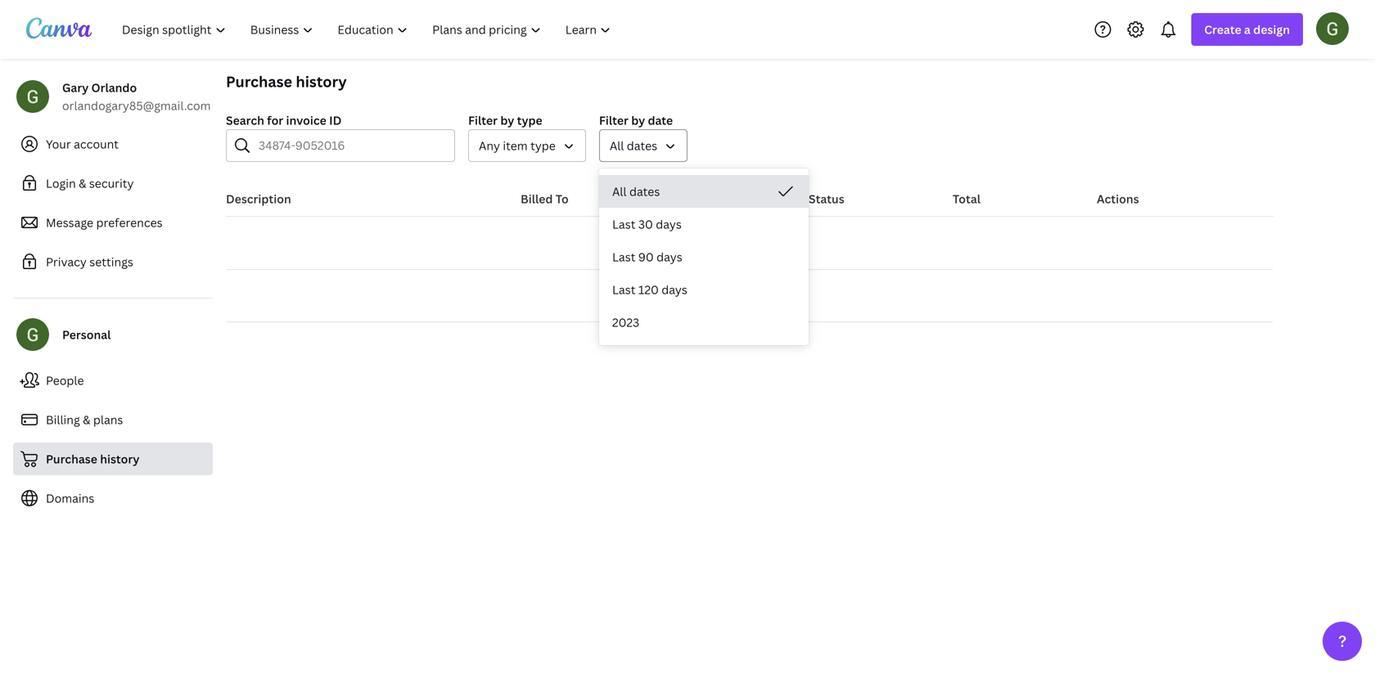 Task type: describe. For each thing, give the bounding box(es) containing it.
all inside option
[[612, 184, 627, 199]]

gary orlando orlandogary85@gmail.com
[[62, 80, 211, 113]]

personal
[[62, 327, 111, 343]]

create a design button
[[1191, 13, 1303, 46]]

people link
[[13, 364, 213, 397]]

last 30 days option
[[599, 208, 809, 241]]

history inside purchase history link
[[100, 451, 139, 467]]

0 vertical spatial dates
[[627, 138, 657, 153]]

All dates button
[[599, 129, 688, 162]]

gary
[[62, 80, 89, 95]]

2023 button
[[599, 306, 809, 339]]

create
[[1204, 22, 1242, 37]]

search
[[226, 113, 264, 128]]

your
[[46, 136, 71, 152]]

your account
[[46, 136, 119, 152]]

purchase history link
[[13, 443, 213, 476]]

description
[[226, 191, 291, 207]]

last for last 120 days
[[612, 282, 636, 298]]

any
[[479, 138, 500, 153]]

last 90 days button
[[599, 241, 809, 273]]

privacy settings link
[[13, 246, 213, 278]]

id
[[329, 113, 342, 128]]

days for last 90 days
[[657, 249, 682, 265]]

last 30 days
[[612, 217, 682, 232]]

days for last 30 days
[[656, 217, 682, 232]]

Any item type button
[[468, 129, 586, 162]]

gary orlando image
[[1316, 12, 1349, 45]]

last 120 days
[[612, 282, 688, 298]]

last 120 days option
[[599, 273, 809, 306]]

login & security link
[[13, 167, 213, 200]]

filter by date
[[599, 113, 673, 128]]

actions
[[1097, 191, 1139, 207]]

your account link
[[13, 128, 213, 160]]

item
[[503, 138, 528, 153]]

login & security
[[46, 176, 134, 191]]

create a design
[[1204, 22, 1290, 37]]

last for last 30 days
[[612, 217, 636, 232]]

billed to
[[521, 191, 569, 207]]

domains
[[46, 491, 94, 506]]

last 90 days option
[[599, 241, 809, 273]]

billing & plans
[[46, 412, 123, 428]]

30
[[638, 217, 653, 232]]

1 vertical spatial purchase
[[46, 451, 97, 467]]

created
[[665, 191, 709, 207]]

message preferences
[[46, 215, 163, 230]]

last 90 days
[[612, 249, 682, 265]]

orlandogary85@gmail.com
[[62, 98, 211, 113]]

2023 option
[[599, 306, 809, 339]]

list box containing all dates
[[599, 175, 809, 339]]

filter for filter by date
[[599, 113, 629, 128]]

0 vertical spatial all
[[610, 138, 624, 153]]

type for filter by type
[[517, 113, 542, 128]]

plans
[[93, 412, 123, 428]]

all dates inside option
[[612, 184, 660, 199]]

a
[[1244, 22, 1251, 37]]

last 30 days button
[[599, 208, 809, 241]]

all dates button
[[599, 175, 809, 208]]

message preferences link
[[13, 206, 213, 239]]

account
[[74, 136, 119, 152]]

billed
[[521, 191, 553, 207]]

1 horizontal spatial purchase
[[226, 72, 292, 92]]

0 vertical spatial all dates
[[610, 138, 657, 153]]

last for last 90 days
[[612, 249, 636, 265]]

message
[[46, 215, 93, 230]]

by for date
[[631, 113, 645, 128]]

0 vertical spatial purchase history
[[226, 72, 347, 92]]



Task type: locate. For each thing, give the bounding box(es) containing it.
type for any item type
[[531, 138, 556, 153]]

1 horizontal spatial history
[[296, 72, 347, 92]]

1 vertical spatial last
[[612, 249, 636, 265]]

last inside "last 30 days" button
[[612, 217, 636, 232]]

created on
[[665, 191, 728, 207]]

design
[[1254, 22, 1290, 37]]

last left 120
[[612, 282, 636, 298]]

history up id
[[296, 72, 347, 92]]

people
[[46, 373, 84, 388]]

dates down filter by date
[[627, 138, 657, 153]]

1 vertical spatial purchase history
[[46, 451, 139, 467]]

total
[[953, 191, 981, 207]]

0 vertical spatial type
[[517, 113, 542, 128]]

1 horizontal spatial filter
[[599, 113, 629, 128]]

1 filter from the left
[[468, 113, 498, 128]]

0 horizontal spatial by
[[500, 113, 514, 128]]

privacy settings
[[46, 254, 133, 270]]

0 horizontal spatial filter
[[468, 113, 498, 128]]

filter
[[468, 113, 498, 128], [599, 113, 629, 128]]

all dates down filter by date
[[610, 138, 657, 153]]

purchase history
[[226, 72, 347, 92], [46, 451, 139, 467]]

security
[[89, 176, 134, 191]]

for
[[267, 113, 283, 128]]

list box
[[599, 175, 809, 339]]

purchase
[[226, 72, 292, 92], [46, 451, 97, 467]]

domains link
[[13, 482, 213, 515]]

by left date
[[631, 113, 645, 128]]

all dates
[[610, 138, 657, 153], [612, 184, 660, 199]]

all down filter by date
[[610, 138, 624, 153]]

0 vertical spatial &
[[79, 176, 86, 191]]

& left plans
[[83, 412, 90, 428]]

Search for invoice ID text field
[[259, 130, 445, 161]]

by for type
[[500, 113, 514, 128]]

2 filter from the left
[[599, 113, 629, 128]]

search for invoice id
[[226, 113, 342, 128]]

billing & plans link
[[13, 404, 213, 436]]

by
[[500, 113, 514, 128], [631, 113, 645, 128]]

last 120 days button
[[599, 273, 809, 306]]

2 by from the left
[[631, 113, 645, 128]]

all
[[610, 138, 624, 153], [612, 184, 627, 199]]

dates inside option
[[629, 184, 660, 199]]

any item type
[[479, 138, 556, 153]]

1 horizontal spatial purchase history
[[226, 72, 347, 92]]

1 last from the top
[[612, 217, 636, 232]]

type inside any item type "button"
[[531, 138, 556, 153]]

days
[[656, 217, 682, 232], [657, 249, 682, 265], [662, 282, 688, 298]]

0 horizontal spatial history
[[100, 451, 139, 467]]

&
[[79, 176, 86, 191], [83, 412, 90, 428]]

top level navigation element
[[111, 13, 625, 46]]

privacy
[[46, 254, 87, 270]]

days right 30
[[656, 217, 682, 232]]

purchase history up search for invoice id on the top left
[[226, 72, 347, 92]]

1 vertical spatial all
[[612, 184, 627, 199]]

0 vertical spatial history
[[296, 72, 347, 92]]

history
[[296, 72, 347, 92], [100, 451, 139, 467]]

2 vertical spatial last
[[612, 282, 636, 298]]

settings
[[89, 254, 133, 270]]

1 vertical spatial history
[[100, 451, 139, 467]]

status
[[809, 191, 845, 207]]

0 vertical spatial last
[[612, 217, 636, 232]]

days inside button
[[656, 217, 682, 232]]

& for login
[[79, 176, 86, 191]]

days right 120
[[662, 282, 688, 298]]

orlando
[[91, 80, 137, 95]]

invoice
[[286, 113, 326, 128]]

2023
[[612, 315, 639, 330]]

1 by from the left
[[500, 113, 514, 128]]

filter up any
[[468, 113, 498, 128]]

0 horizontal spatial purchase
[[46, 451, 97, 467]]

last
[[612, 217, 636, 232], [612, 249, 636, 265], [612, 282, 636, 298]]

last left the '90'
[[612, 249, 636, 265]]

filter by type
[[468, 113, 542, 128]]

2 last from the top
[[612, 249, 636, 265]]

all dates up 30
[[612, 184, 660, 199]]

days for last 120 days
[[662, 282, 688, 298]]

dates
[[627, 138, 657, 153], [629, 184, 660, 199]]

type right item on the left of the page
[[531, 138, 556, 153]]

90
[[638, 249, 654, 265]]

last inside last 90 days button
[[612, 249, 636, 265]]

3 last from the top
[[612, 282, 636, 298]]

billing
[[46, 412, 80, 428]]

days right the '90'
[[657, 249, 682, 265]]

all dates option
[[599, 175, 809, 208]]

by up item on the left of the page
[[500, 113, 514, 128]]

1 horizontal spatial by
[[631, 113, 645, 128]]

1 vertical spatial &
[[83, 412, 90, 428]]

& right 'login'
[[79, 176, 86, 191]]

0 vertical spatial purchase
[[226, 72, 292, 92]]

1 vertical spatial type
[[531, 138, 556, 153]]

0 vertical spatial days
[[656, 217, 682, 232]]

1 vertical spatial days
[[657, 249, 682, 265]]

purchase history down billing & plans on the bottom left of page
[[46, 451, 139, 467]]

date
[[648, 113, 673, 128]]

on
[[712, 191, 728, 207]]

& for billing
[[83, 412, 90, 428]]

history up domains link at bottom
[[100, 451, 139, 467]]

type
[[517, 113, 542, 128], [531, 138, 556, 153]]

purchase up search
[[226, 72, 292, 92]]

filter up all dates button
[[599, 113, 629, 128]]

type up any item type "button"
[[517, 113, 542, 128]]

2 vertical spatial days
[[662, 282, 688, 298]]

1 vertical spatial dates
[[629, 184, 660, 199]]

last inside "last 120 days" button
[[612, 282, 636, 298]]

0 horizontal spatial purchase history
[[46, 451, 139, 467]]

filter for filter by type
[[468, 113, 498, 128]]

120
[[638, 282, 659, 298]]

purchase up domains
[[46, 451, 97, 467]]

dates up 30
[[629, 184, 660, 199]]

last left 30
[[612, 217, 636, 232]]

all up last 30 days
[[612, 184, 627, 199]]

to
[[556, 191, 569, 207]]

1 vertical spatial all dates
[[612, 184, 660, 199]]

login
[[46, 176, 76, 191]]

preferences
[[96, 215, 163, 230]]



Task type: vqa. For each thing, say whether or not it's contained in the screenshot.
Search for invoice ID
yes



